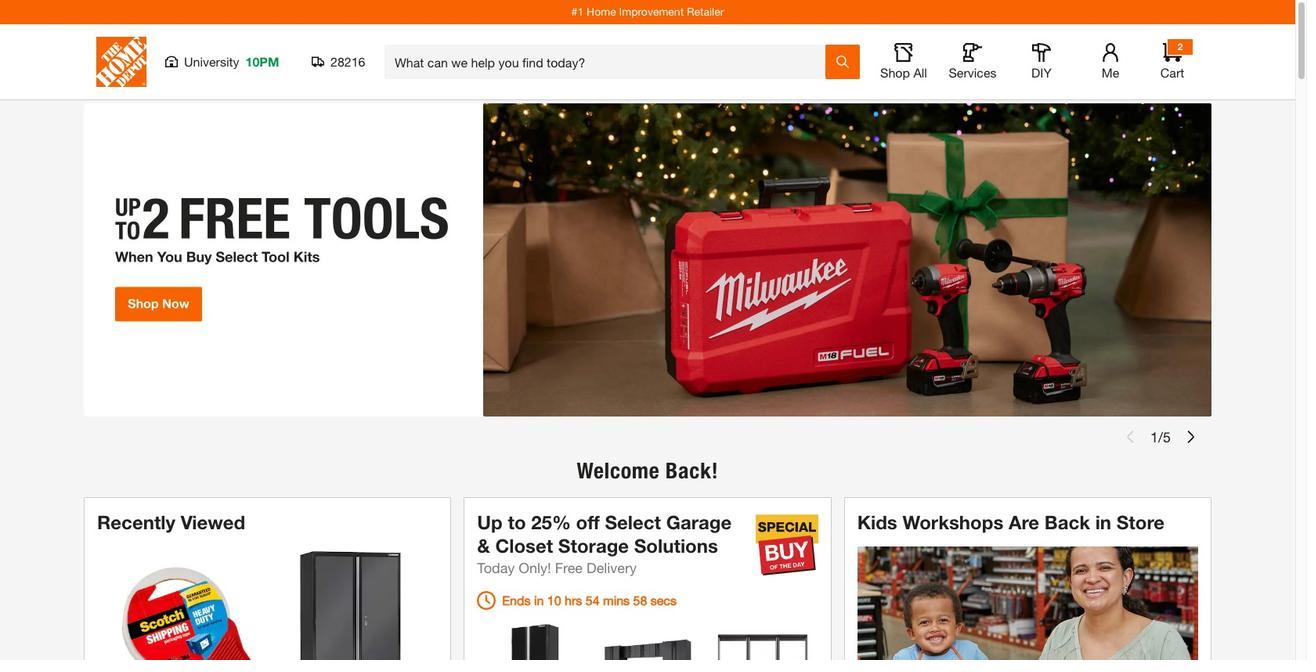Task type: vqa. For each thing, say whether or not it's contained in the screenshot.
IMPROVEMENT
yes



Task type: describe. For each thing, give the bounding box(es) containing it.
welcome back!
[[577, 458, 719, 484]]

improvement
[[619, 5, 684, 18]]

recently viewed
[[97, 512, 245, 534]]

diy
[[1032, 65, 1052, 80]]

solutions
[[634, 535, 718, 557]]

up
[[477, 512, 503, 534]]

shop all button
[[879, 43, 929, 81]]

services button
[[948, 43, 998, 81]]

1
[[1151, 428, 1159, 446]]

today only!
[[477, 560, 551, 577]]

garage cabinets & workbenches product image image
[[486, 623, 583, 660]]

1 horizontal spatial in
[[1096, 512, 1112, 534]]

the home depot logo image
[[96, 37, 147, 87]]

54
[[586, 593, 600, 608]]

next slide image
[[1185, 431, 1198, 444]]

28216 button
[[312, 54, 366, 70]]

&
[[477, 535, 490, 557]]

me button
[[1086, 43, 1136, 81]]

ends
[[502, 593, 531, 608]]

1 vertical spatial in
[[534, 593, 544, 608]]

shop all
[[881, 65, 928, 80]]

kids workshops image
[[858, 547, 1199, 660]]

closet storage systems product image image
[[713, 623, 810, 660]]

secs
[[651, 593, 677, 608]]

all
[[914, 65, 928, 80]]

this is the first slide image
[[1124, 431, 1137, 444]]

mins
[[603, 593, 630, 608]]

me
[[1102, 65, 1120, 80]]

diy button
[[1017, 43, 1067, 81]]

1 / 5
[[1151, 428, 1171, 446]]

are
[[1009, 512, 1040, 534]]



Task type: locate. For each thing, give the bounding box(es) containing it.
kids
[[858, 512, 898, 534]]

cart 2
[[1161, 41, 1185, 80]]

kids workshops are back in store
[[858, 512, 1165, 534]]

25%
[[531, 512, 571, 534]]

special buy logo image
[[756, 514, 818, 577]]

viewed
[[181, 512, 245, 534]]

university 10pm
[[184, 54, 279, 69]]

closet
[[495, 535, 553, 557]]

/
[[1159, 428, 1163, 446]]

off
[[576, 512, 600, 534]]

workshops
[[903, 512, 1004, 534]]

garage storage systems & accessories product image image
[[599, 623, 696, 660]]

in right back
[[1096, 512, 1112, 534]]

welcome
[[577, 458, 660, 484]]

back!
[[666, 458, 719, 484]]

What can we help you find today? search field
[[395, 45, 825, 78]]

back
[[1045, 512, 1091, 534]]

select
[[605, 512, 661, 534]]

store
[[1117, 512, 1165, 534]]

10
[[548, 593, 561, 608]]

0 vertical spatial in
[[1096, 512, 1112, 534]]

university
[[184, 54, 239, 69]]

10pm
[[246, 54, 279, 69]]

ends in 10 hrs 54 mins 58 secs
[[502, 593, 677, 608]]

0 horizontal spatial in
[[534, 593, 544, 608]]

shop
[[881, 65, 910, 80]]

recently
[[97, 512, 175, 534]]

58
[[633, 593, 647, 608]]

home
[[587, 5, 616, 18]]

to
[[508, 512, 526, 534]]

retailer
[[687, 5, 724, 18]]

image for 30nov2023-hp-bau-mw44-45 image
[[84, 103, 1212, 417]]

storage
[[558, 535, 629, 557]]

heavy gauge 3-shelf welded steel floor cabinet in black and gray (46 in w x 72 in. h x 24 in. d) image
[[277, 550, 425, 660]]

#1 home improvement retailer
[[572, 5, 724, 18]]

2
[[1178, 41, 1183, 52]]

in
[[1096, 512, 1112, 534], [534, 593, 544, 608]]

28216
[[331, 54, 365, 69]]

garage
[[666, 512, 732, 534]]

services
[[949, 65, 997, 80]]

free delivery
[[555, 560, 637, 577]]

hrs
[[565, 593, 582, 608]]

in left '10'
[[534, 593, 544, 608]]

up to 25% off select garage & closet storage solutions today only! free delivery
[[477, 512, 732, 577]]

cart
[[1161, 65, 1185, 80]]

1.88 in. x 54.6 yds. heavy-duty shipping packaging tape with dispenser image
[[116, 550, 264, 660]]

#1
[[572, 5, 584, 18]]

5
[[1163, 428, 1171, 446]]



